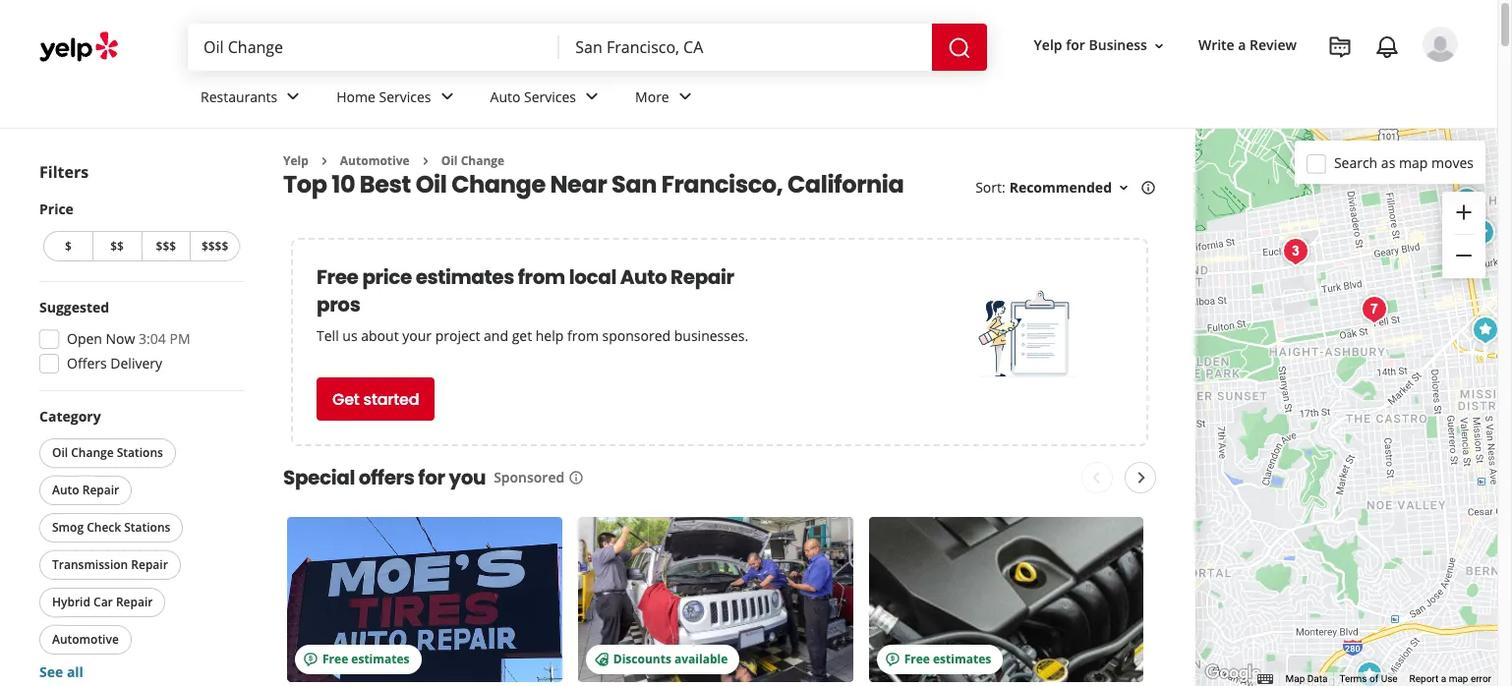 Task type: locate. For each thing, give the bounding box(es) containing it.
big o tires image
[[1466, 310, 1505, 350]]

0 vertical spatial yelp
[[1034, 36, 1063, 55]]

group containing category
[[35, 407, 244, 682]]

user actions element
[[1018, 25, 1486, 146]]

24 chevron down v2 image inside home services link
[[435, 85, 459, 109]]

hybrid car repair button
[[39, 588, 166, 618]]

16 info v2 image right sponsored
[[569, 470, 584, 486]]

1 horizontal spatial 16 free estimates v2 image
[[885, 652, 900, 668]]

yelp
[[1034, 36, 1063, 55], [283, 152, 309, 169]]

1 vertical spatial 16 chevron down v2 image
[[1116, 180, 1132, 196]]

stations
[[117, 444, 163, 461], [124, 519, 170, 536]]

24 chevron down v2 image for home services
[[435, 85, 459, 109]]

local
[[569, 264, 616, 291]]

automotive left 16 chevron right v2 image
[[340, 152, 410, 169]]

0 horizontal spatial a
[[1238, 36, 1246, 55]]

as
[[1381, 153, 1396, 172]]

auto inside 'link'
[[490, 87, 521, 106]]

offers
[[67, 354, 107, 373]]

1 none field from the left
[[204, 36, 544, 58]]

16 chevron down v2 image
[[1151, 38, 1167, 54], [1116, 180, 1132, 196]]

schwerin automotive image
[[1447, 181, 1486, 221]]

1 vertical spatial for
[[418, 465, 445, 492]]

auto up smog
[[52, 482, 79, 499]]

0 horizontal spatial 16 free estimates v2 image
[[303, 652, 319, 668]]

you
[[449, 465, 486, 492]]

0 horizontal spatial auto
[[52, 482, 79, 499]]

1 16 free estimates v2 image from the left
[[303, 652, 319, 668]]

None field
[[204, 36, 544, 58], [576, 36, 916, 58]]

1 vertical spatial 16 info v2 image
[[569, 470, 584, 486]]

2 horizontal spatial estimates
[[933, 651, 991, 668]]

sponsored
[[602, 327, 671, 346]]

1 free estimates link from the left
[[287, 518, 562, 683]]

0 vertical spatial a
[[1238, 36, 1246, 55]]

stations for oil change stations
[[117, 444, 163, 461]]

stations up auto repair
[[117, 444, 163, 461]]

suggested
[[39, 298, 109, 317]]

2 vertical spatial auto
[[52, 482, 79, 499]]

write a review link
[[1191, 28, 1305, 63]]

stations right check
[[124, 519, 170, 536]]

none field near
[[576, 36, 916, 58]]

16 chevron down v2 image right business
[[1151, 38, 1167, 54]]

2 horizontal spatial auto
[[620, 264, 667, 291]]

oil right best
[[416, 169, 447, 201]]

0 vertical spatial stations
[[117, 444, 163, 461]]

terms of use
[[1340, 674, 1398, 685]]

see
[[39, 663, 63, 681]]

0 horizontal spatial for
[[418, 465, 445, 492]]

search as map moves
[[1334, 153, 1474, 172]]

2 vertical spatial group
[[35, 407, 244, 682]]

repair inside "free price estimates from local auto repair pros tell us about your project and get help from sponsored businesses."
[[671, 264, 734, 291]]

error
[[1471, 674, 1492, 685]]

report a map error link
[[1410, 674, 1492, 685]]

16 chevron down v2 image inside the yelp for business button
[[1151, 38, 1167, 54]]

yelp left 16 chevron right v2 icon
[[283, 152, 309, 169]]

services inside 'link'
[[524, 87, 576, 106]]

1 horizontal spatial estimates
[[416, 264, 514, 291]]

map
[[1399, 153, 1428, 172], [1449, 674, 1469, 685]]

filters
[[39, 161, 89, 183]]

california
[[788, 169, 904, 201]]

0 vertical spatial group
[[1443, 192, 1486, 278]]

3 24 chevron down v2 image from the left
[[673, 85, 697, 109]]

16 chevron down v2 image right recommended
[[1116, 180, 1132, 196]]

free
[[317, 264, 358, 291], [323, 651, 348, 668], [904, 651, 930, 668]]

1 horizontal spatial free estimates link
[[869, 518, 1144, 683]]

1 vertical spatial yelp
[[283, 152, 309, 169]]

free inside "free price estimates from local auto repair pros tell us about your project and get help from sponsored businesses."
[[317, 264, 358, 291]]

0 horizontal spatial 16 chevron down v2 image
[[1116, 180, 1132, 196]]

yelp inside button
[[1034, 36, 1063, 55]]

google image
[[1201, 661, 1266, 686]]

all
[[67, 663, 83, 681]]

special offers for you
[[283, 465, 486, 492]]

1 vertical spatial a
[[1441, 674, 1447, 685]]

24 chevron down v2 image right more
[[673, 85, 697, 109]]

16 chevron down v2 image inside recommended "popup button"
[[1116, 180, 1132, 196]]

transmission
[[52, 557, 128, 573]]

see all
[[39, 663, 83, 681]]

0 horizontal spatial map
[[1399, 153, 1428, 172]]

1 horizontal spatial 16 chevron down v2 image
[[1151, 38, 1167, 54]]

2 none field from the left
[[576, 36, 916, 58]]

24 chevron down v2 image for more
[[673, 85, 697, 109]]

0 horizontal spatial services
[[379, 87, 431, 106]]

repair up check
[[82, 482, 119, 499]]

16 free estimates v2 image for 1st free estimates link from the right
[[885, 652, 900, 668]]

0 vertical spatial map
[[1399, 153, 1428, 172]]

yelp for business button
[[1026, 28, 1175, 63]]

2 16 free estimates v2 image from the left
[[885, 652, 900, 668]]

restaurants
[[201, 87, 278, 106]]

yelp link
[[283, 152, 309, 169]]

a for report
[[1441, 674, 1447, 685]]

auto inside button
[[52, 482, 79, 499]]

automotive
[[340, 152, 410, 169], [52, 631, 119, 648]]

24 chevron down v2 image inside more 'link'
[[673, 85, 697, 109]]

price
[[39, 200, 74, 218]]

0 horizontal spatial 24 chevron down v2 image
[[281, 85, 305, 109]]

auto right local
[[620, 264, 667, 291]]

0 horizontal spatial estimates
[[351, 651, 410, 668]]

map right as
[[1399, 153, 1428, 172]]

from right help
[[567, 327, 599, 346]]

for left business
[[1066, 36, 1085, 55]]

auto for auto repair
[[52, 482, 79, 499]]

group
[[1443, 192, 1486, 278], [33, 298, 244, 380], [35, 407, 244, 682]]

repair down smog check stations button
[[131, 557, 168, 573]]

yelp left business
[[1034, 36, 1063, 55]]

0 horizontal spatial from
[[518, 264, 565, 291]]

a inside the write a review link
[[1238, 36, 1246, 55]]

2 free estimates from the left
[[904, 651, 991, 668]]

0 vertical spatial for
[[1066, 36, 1085, 55]]

from
[[518, 264, 565, 291], [567, 327, 599, 346]]

a right 'write'
[[1238, 36, 1246, 55]]

1 vertical spatial map
[[1449, 674, 1469, 685]]

oil change stations button
[[39, 439, 176, 468]]

map for error
[[1449, 674, 1469, 685]]

services left 24 chevron down v2 icon
[[524, 87, 576, 106]]

24 chevron down v2 image
[[580, 85, 604, 109]]

16 free estimates v2 image
[[303, 652, 319, 668], [885, 652, 900, 668]]

$$
[[110, 238, 124, 255]]

map left error
[[1449, 674, 1469, 685]]

auto for auto services
[[490, 87, 521, 106]]

1 horizontal spatial automotive
[[340, 152, 410, 169]]

discounts available
[[613, 651, 728, 668]]

map
[[1286, 674, 1305, 685]]

1 horizontal spatial 16 info v2 image
[[1141, 180, 1156, 196]]

estimates for second free estimates link from right
[[351, 651, 410, 668]]

0 vertical spatial auto
[[490, 87, 521, 106]]

1 free estimates from the left
[[323, 651, 410, 668]]

16 info v2 image right recommended "popup button"
[[1141, 180, 1156, 196]]

a right the report
[[1441, 674, 1447, 685]]

0 vertical spatial automotive
[[340, 152, 410, 169]]

oil for oil change
[[441, 152, 458, 169]]

24 chevron down v2 image right restaurants
[[281, 85, 305, 109]]

16 info v2 image
[[1141, 180, 1156, 196], [569, 470, 584, 486]]

1 horizontal spatial services
[[524, 87, 576, 106]]

services for home services
[[379, 87, 431, 106]]

services for auto services
[[524, 87, 576, 106]]

get started button
[[317, 378, 435, 421]]

estimates for 1st free estimates link from the right
[[933, 651, 991, 668]]

smog check stations button
[[39, 513, 183, 543]]

business categories element
[[185, 71, 1458, 128]]

automotive up all
[[52, 631, 119, 648]]

for left the you at the left bottom
[[418, 465, 445, 492]]

1 vertical spatial from
[[567, 327, 599, 346]]

1 horizontal spatial 24 chevron down v2 image
[[435, 85, 459, 109]]

0 vertical spatial 16 info v2 image
[[1141, 180, 1156, 196]]

free estimates link
[[287, 518, 562, 683], [869, 518, 1144, 683]]

none field up home services
[[204, 36, 544, 58]]

restaurants link
[[185, 71, 321, 128]]

business
[[1089, 36, 1148, 55]]

0 horizontal spatial 16 info v2 image
[[569, 470, 584, 486]]

2 24 chevron down v2 image from the left
[[435, 85, 459, 109]]

home services
[[337, 87, 431, 106]]

2 services from the left
[[524, 87, 576, 106]]

1 horizontal spatial a
[[1441, 674, 1447, 685]]

report
[[1410, 674, 1439, 685]]

1 horizontal spatial free estimates
[[904, 651, 991, 668]]

$$$
[[156, 238, 176, 255]]

0 horizontal spatial automotive
[[52, 631, 119, 648]]

none field find
[[204, 36, 544, 58]]

auto up oil change
[[490, 87, 521, 106]]

1 vertical spatial group
[[33, 298, 244, 380]]

home
[[337, 87, 376, 106]]

oil inside button
[[52, 444, 68, 461]]

zoom in image
[[1452, 200, 1476, 224]]

1 horizontal spatial yelp
[[1034, 36, 1063, 55]]

1 horizontal spatial map
[[1449, 674, 1469, 685]]

map for moves
[[1399, 153, 1428, 172]]

24 chevron down v2 image right home services
[[435, 85, 459, 109]]

group containing suggested
[[33, 298, 244, 380]]

1 horizontal spatial none field
[[576, 36, 916, 58]]

0 horizontal spatial yelp
[[283, 152, 309, 169]]

oil for oil change stations
[[52, 444, 68, 461]]

1 vertical spatial stations
[[124, 519, 170, 536]]

Find text field
[[204, 36, 544, 58]]

free estimates for 1st free estimates link from the right's 16 free estimates v2 icon
[[904, 651, 991, 668]]

us
[[343, 327, 358, 346]]

terms
[[1340, 674, 1367, 685]]

0 horizontal spatial free estimates
[[323, 651, 410, 668]]

brad k. image
[[1423, 27, 1458, 62]]

toy shop image
[[1160, 238, 1199, 278]]

recommended button
[[1010, 178, 1132, 197]]

repair inside button
[[131, 557, 168, 573]]

0 horizontal spatial free estimates link
[[287, 518, 562, 683]]

from left local
[[518, 264, 565, 291]]

special
[[283, 465, 355, 492]]

data
[[1308, 674, 1328, 685]]

auto services link
[[475, 71, 620, 128]]

auto repair
[[52, 482, 119, 499]]

16 chevron right v2 image
[[316, 153, 332, 169]]

1 services from the left
[[379, 87, 431, 106]]

francisco,
[[661, 169, 783, 201]]

services right home
[[379, 87, 431, 106]]

16 free estimates v2 image for second free estimates link from right
[[303, 652, 319, 668]]

review
[[1250, 36, 1297, 55]]

oil down category
[[52, 444, 68, 461]]

best
[[360, 169, 411, 201]]

0 vertical spatial 16 chevron down v2 image
[[1151, 38, 1167, 54]]

0 horizontal spatial none field
[[204, 36, 544, 58]]

yelp for yelp for business
[[1034, 36, 1063, 55]]

none field up "business categories" element
[[576, 36, 916, 58]]

$
[[65, 238, 72, 255]]

1 horizontal spatial auto
[[490, 87, 521, 106]]

2 horizontal spatial 24 chevron down v2 image
[[673, 85, 697, 109]]

available
[[675, 651, 728, 668]]

terms of use link
[[1340, 674, 1398, 685]]

1 horizontal spatial for
[[1066, 36, 1085, 55]]

24 chevron down v2 image inside restaurants link
[[281, 85, 305, 109]]

None search field
[[188, 24, 991, 71]]

1 vertical spatial automotive
[[52, 631, 119, 648]]

oil right 16 chevron right v2 image
[[441, 152, 458, 169]]

check
[[87, 519, 121, 536]]

businesses.
[[674, 327, 749, 346]]

1 24 chevron down v2 image from the left
[[281, 85, 305, 109]]

24 chevron down v2 image
[[281, 85, 305, 109], [435, 85, 459, 109], [673, 85, 697, 109]]

repair up businesses. at left
[[671, 264, 734, 291]]

change inside button
[[71, 444, 114, 461]]

2 free estimates link from the left
[[869, 518, 1144, 683]]

pros
[[317, 291, 360, 319]]

1 vertical spatial auto
[[620, 264, 667, 291]]

3:04
[[139, 329, 166, 348]]

0 vertical spatial from
[[518, 264, 565, 291]]



Task type: vqa. For each thing, say whether or not it's contained in the screenshot.
$$ "Button"
yes



Task type: describe. For each thing, give the bounding box(es) containing it.
tell
[[317, 327, 339, 346]]

free price estimates from local auto repair pros tell us about your project and get help from sponsored businesses.
[[317, 264, 749, 346]]

sponsored
[[494, 468, 565, 487]]

free price estimates from local auto repair pros image
[[978, 287, 1076, 385]]

pm
[[170, 329, 190, 348]]

previous image
[[1085, 467, 1109, 490]]

$$$$ button
[[190, 231, 240, 262]]

transmission repair
[[52, 557, 168, 573]]

next image
[[1130, 467, 1154, 490]]

top 10 best oil change near san francisco, california
[[283, 169, 904, 201]]

best auto care image
[[1350, 655, 1389, 686]]

san
[[612, 169, 657, 201]]

free for second free estimates link from right
[[323, 651, 348, 668]]

use
[[1381, 674, 1398, 685]]

price
[[362, 264, 412, 291]]

16 info v2 image for special offers for you
[[569, 470, 584, 486]]

delivery
[[110, 354, 162, 373]]

$$ button
[[92, 231, 141, 262]]

stations for smog check stations
[[124, 519, 170, 536]]

oil change stations
[[52, 444, 163, 461]]

repair right car
[[116, 594, 153, 611]]

car
[[93, 594, 113, 611]]

get started
[[332, 388, 419, 411]]

category
[[39, 407, 101, 426]]

automotive link
[[340, 152, 410, 169]]

change for oil change
[[461, 152, 505, 169]]

project
[[435, 327, 480, 346]]

write
[[1199, 36, 1235, 55]]

map data
[[1286, 674, 1328, 685]]

16 info v2 image for top 10 best oil change near san francisco, california
[[1141, 180, 1156, 196]]

top
[[283, 169, 327, 201]]

auto inside "free price estimates from local auto repair pros tell us about your project and get help from sponsored businesses."
[[620, 264, 667, 291]]

1 horizontal spatial from
[[567, 327, 599, 346]]

notifications image
[[1376, 35, 1399, 59]]

16 chevron down v2 image for recommended
[[1116, 180, 1132, 196]]

more
[[635, 87, 669, 106]]

report a map error
[[1410, 674, 1492, 685]]

open
[[67, 329, 102, 348]]

price group
[[39, 200, 244, 266]]

smog check stations
[[52, 519, 170, 536]]

see all button
[[39, 663, 83, 681]]

get
[[512, 327, 532, 346]]

automotive inside button
[[52, 631, 119, 648]]

24 chevron down v2 image for restaurants
[[281, 85, 305, 109]]

smog
[[52, 519, 84, 536]]

change for oil change stations
[[71, 444, 114, 461]]

offers
[[359, 465, 414, 492]]

10
[[332, 169, 355, 201]]

a for write
[[1238, 36, 1246, 55]]

yelp for business
[[1034, 36, 1148, 55]]

auto repair button
[[39, 476, 132, 505]]

yelp for yelp link on the left top of page
[[283, 152, 309, 169]]

offers delivery
[[67, 354, 162, 373]]

for inside button
[[1066, 36, 1085, 55]]

and
[[484, 327, 508, 346]]

home services link
[[321, 71, 475, 128]]

hybrid car repair
[[52, 594, 153, 611]]

discounts
[[613, 651, 672, 668]]

16 discount available v2 image
[[594, 652, 610, 668]]

of
[[1370, 674, 1379, 685]]

free for 1st free estimates link from the right
[[904, 651, 930, 668]]

map data button
[[1286, 673, 1328, 686]]

started
[[363, 388, 419, 411]]

$$$ button
[[141, 231, 190, 262]]

automotive button
[[39, 625, 132, 655]]

write a review
[[1199, 36, 1297, 55]]

ksh automotive image
[[1462, 213, 1501, 252]]

help
[[536, 327, 564, 346]]

keyboard shortcuts image
[[1258, 675, 1274, 685]]

transmission repair button
[[39, 551, 181, 580]]

free estimates for 16 free estimates v2 icon related to second free estimates link from right
[[323, 651, 410, 668]]

moves
[[1432, 153, 1474, 172]]

auto services
[[490, 87, 576, 106]]

search image
[[948, 36, 971, 60]]

recommended
[[1010, 178, 1112, 197]]

about
[[361, 327, 399, 346]]

projects image
[[1329, 35, 1352, 59]]

near
[[550, 169, 607, 201]]

stress-free auto care / emerald auto image
[[1276, 232, 1315, 271]]

estimates inside "free price estimates from local auto repair pros tell us about your project and get help from sponsored businesses."
[[416, 264, 514, 291]]

now
[[106, 329, 135, 348]]

$$$$
[[202, 238, 228, 255]]

open now 3:04 pm
[[67, 329, 190, 348]]

discounts available link
[[578, 518, 853, 683]]

16 chevron right v2 image
[[418, 153, 433, 169]]

your
[[402, 327, 432, 346]]

more link
[[620, 71, 713, 128]]

get
[[332, 388, 360, 411]]

sort:
[[976, 178, 1006, 197]]

16 chevron down v2 image for yelp for business
[[1151, 38, 1167, 54]]

$ button
[[43, 231, 92, 262]]

map region
[[1154, 0, 1512, 686]]

hybrid
[[52, 594, 90, 611]]

oil change link
[[441, 152, 505, 169]]

oil change
[[441, 152, 505, 169]]

quality tune-up shops image
[[1355, 290, 1394, 329]]

Near text field
[[576, 36, 916, 58]]

zoom out image
[[1452, 244, 1476, 268]]



